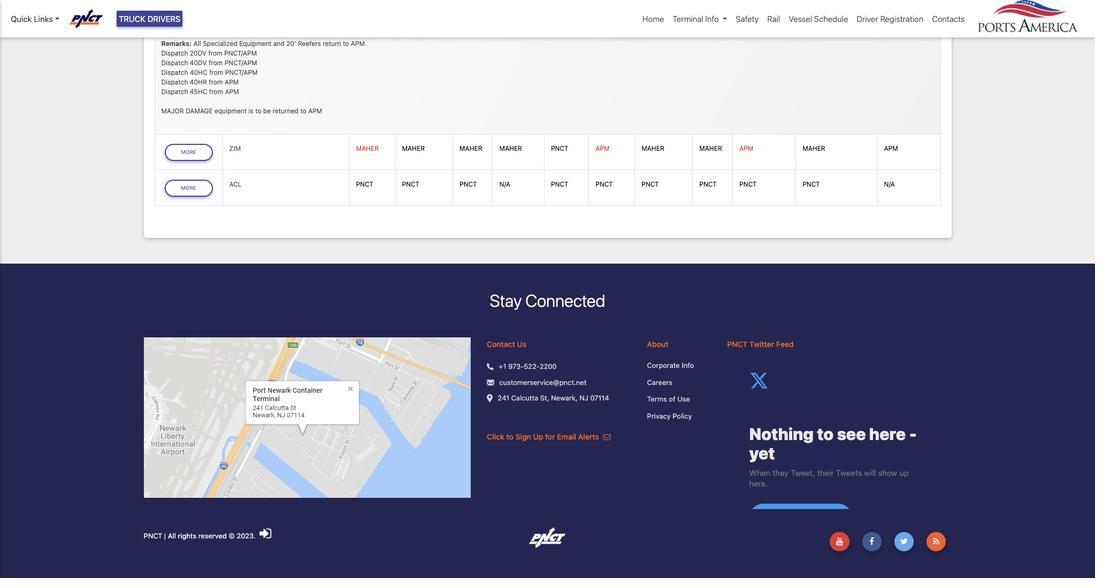 Task type: describe. For each thing, give the bounding box(es) containing it.
truck drivers
[[119, 14, 180, 24]]

about
[[647, 340, 668, 349]]

vessel
[[789, 14, 812, 24]]

contact
[[487, 340, 515, 349]]

40hc
[[190, 68, 207, 76]]

nj
[[579, 394, 588, 402]]

up
[[533, 432, 543, 441]]

safety link
[[731, 9, 763, 29]]

driver registration link
[[852, 9, 928, 29]]

reefers
[[298, 39, 321, 47]]

more for zim
[[181, 149, 196, 155]]

40hr
[[190, 78, 207, 86]]

corporate info link
[[647, 361, 711, 371]]

to inside remarks: all specialized equipment and 20' reefers return to apm. dispatch 20dv from pnct/apm dispatch 40dv from pnct/apm dispatch 40hc from pnct/apm dispatch 40hr from apm dispatch 45hc from apm
[[343, 39, 349, 47]]

corporate
[[647, 361, 680, 370]]

less button
[[164, 1, 213, 18]]

1 dispatch from the top
[[161, 49, 188, 57]]

info for terminal info
[[705, 14, 719, 24]]

45hc
[[190, 88, 207, 96]]

more button for acl
[[164, 180, 213, 197]]

email
[[557, 432, 576, 441]]

241 calcutta st, newark, nj 07114
[[498, 394, 609, 402]]

to right 'returned'
[[300, 107, 306, 115]]

apm.
[[351, 39, 367, 47]]

privacy policy
[[647, 412, 692, 420]]

truck drivers link
[[117, 11, 183, 27]]

quick links
[[11, 14, 53, 24]]

for
[[545, 432, 555, 441]]

terminal info link
[[668, 9, 731, 29]]

pnct twitter feed
[[727, 340, 794, 349]]

contacts
[[932, 14, 965, 24]]

7 maher from the left
[[803, 145, 825, 153]]

home link
[[638, 9, 668, 29]]

careers link
[[647, 377, 711, 388]]

522-
[[524, 362, 540, 371]]

contacts link
[[928, 9, 969, 29]]

click to sign up for email alerts link
[[487, 432, 611, 441]]

from right 40hc
[[209, 68, 223, 76]]

equipment
[[239, 39, 272, 47]]

5 maher from the left
[[642, 145, 664, 153]]

1 vertical spatial pnct/apm
[[224, 59, 257, 67]]

2 n/a from the left
[[884, 180, 895, 188]]

privacy
[[647, 412, 671, 420]]

equipment
[[215, 107, 247, 115]]

is
[[248, 107, 253, 115]]

more button for zim
[[164, 144, 213, 161]]

4 maher from the left
[[499, 145, 522, 153]]

acl
[[229, 180, 242, 188]]

all inside remarks: all specialized equipment and 20' reefers return to apm. dispatch 20dv from pnct/apm dispatch 40dv from pnct/apm dispatch 40hc from pnct/apm dispatch 40hr from apm dispatch 45hc from apm
[[193, 39, 201, 47]]

4 dispatch from the top
[[161, 78, 188, 86]]

from right 45hc
[[209, 88, 223, 96]]

terms of use
[[647, 395, 690, 403]]

customerservice@pnct.net
[[499, 378, 586, 387]]

3 dispatch from the top
[[161, 68, 188, 76]]

calcutta
[[511, 394, 538, 402]]

2 maher from the left
[[402, 145, 425, 153]]

2 dispatch from the top
[[161, 59, 188, 67]]

driver registration
[[857, 14, 923, 24]]

terminal
[[673, 14, 703, 24]]

privacy policy link
[[647, 411, 711, 422]]

more for acl
[[181, 185, 196, 191]]

less
[[182, 6, 195, 12]]

20dv
[[190, 49, 207, 57]]

rail
[[767, 14, 780, 24]]

major
[[161, 107, 184, 115]]

click to sign up for email alerts
[[487, 432, 601, 441]]

quick
[[11, 14, 32, 24]]

connected
[[525, 290, 605, 311]]

of
[[669, 395, 675, 403]]

return
[[323, 39, 341, 47]]

0 vertical spatial pnct/apm
[[224, 49, 257, 57]]

click
[[487, 432, 504, 441]]

safety
[[736, 14, 759, 24]]

3 maher from the left
[[460, 145, 482, 153]]

+1 973-522-2200 link
[[499, 362, 557, 372]]

241
[[498, 394, 509, 402]]

to right is
[[255, 107, 261, 115]]

zim
[[229, 145, 241, 153]]

policy
[[673, 412, 692, 420]]



Task type: locate. For each thing, give the bounding box(es) containing it.
maher
[[356, 145, 379, 153], [402, 145, 425, 153], [460, 145, 482, 153], [499, 145, 522, 153], [642, 145, 664, 153], [699, 145, 722, 153], [803, 145, 825, 153]]

remarks: all specialized equipment and 20' reefers return to apm. dispatch 20dv from pnct/apm dispatch 40dv from pnct/apm dispatch 40hc from pnct/apm dispatch 40hr from apm dispatch 45hc from apm
[[161, 39, 367, 96]]

truck
[[119, 14, 145, 24]]

quick links link
[[11, 13, 59, 25]]

twitter
[[749, 340, 774, 349]]

returned
[[273, 107, 299, 115]]

newark,
[[551, 394, 577, 402]]

alerts
[[578, 432, 599, 441]]

5 dispatch from the top
[[161, 88, 188, 96]]

to left apm.
[[343, 39, 349, 47]]

us
[[517, 340, 526, 349]]

241 calcutta st, newark, nj 07114 link
[[498, 393, 609, 404]]

|
[[164, 532, 166, 540]]

info up careers link
[[682, 361, 694, 370]]

2 more button from the top
[[164, 180, 213, 197]]

+1 973-522-2200
[[499, 362, 557, 371]]

1 more from the top
[[181, 149, 196, 155]]

n/a
[[499, 180, 510, 188], [884, 180, 895, 188]]

0 vertical spatial all
[[193, 39, 201, 47]]

1 vertical spatial more button
[[164, 180, 213, 197]]

be
[[263, 107, 271, 115]]

©
[[229, 532, 235, 540]]

to left sign at the bottom left of the page
[[506, 432, 513, 441]]

to
[[343, 39, 349, 47], [255, 107, 261, 115], [300, 107, 306, 115], [506, 432, 513, 441]]

more button left acl
[[164, 180, 213, 197]]

st,
[[540, 394, 549, 402]]

major damage equipment is to be returned to apm
[[161, 107, 322, 115]]

0 horizontal spatial n/a
[[499, 180, 510, 188]]

2 vertical spatial pnct/apm
[[225, 68, 258, 76]]

sign in image
[[260, 527, 271, 541]]

1 horizontal spatial n/a
[[884, 180, 895, 188]]

all up the 20dv
[[193, 39, 201, 47]]

1 n/a from the left
[[499, 180, 510, 188]]

more down damage
[[181, 149, 196, 155]]

0 vertical spatial more
[[181, 149, 196, 155]]

1 horizontal spatial info
[[705, 14, 719, 24]]

links
[[34, 14, 53, 24]]

stay
[[490, 290, 522, 311]]

from right 40dv
[[209, 59, 223, 67]]

terminal info
[[673, 14, 719, 24]]

more button down damage
[[164, 144, 213, 161]]

1 vertical spatial more
[[181, 185, 196, 191]]

contact us
[[487, 340, 526, 349]]

more
[[181, 149, 196, 155], [181, 185, 196, 191]]

07114
[[590, 394, 609, 402]]

feed
[[776, 340, 794, 349]]

40dv
[[190, 59, 207, 67]]

+1
[[499, 362, 506, 371]]

and
[[273, 39, 285, 47]]

all right |
[[168, 532, 176, 540]]

info for corporate info
[[682, 361, 694, 370]]

2200
[[540, 362, 557, 371]]

remarks:
[[161, 39, 192, 47]]

20'
[[286, 39, 296, 47]]

home
[[642, 14, 664, 24]]

damage
[[186, 107, 213, 115]]

0 vertical spatial info
[[705, 14, 719, 24]]

1 vertical spatial info
[[682, 361, 694, 370]]

stay connected
[[490, 290, 605, 311]]

corporate info
[[647, 361, 694, 370]]

2023.
[[237, 532, 255, 540]]

from down specialized
[[208, 49, 222, 57]]

2 more from the top
[[181, 185, 196, 191]]

envelope o image
[[603, 433, 611, 441]]

terms
[[647, 395, 667, 403]]

from right '40hr'
[[209, 78, 223, 86]]

pnct
[[551, 145, 568, 153], [356, 180, 373, 188], [402, 180, 419, 188], [460, 180, 477, 188], [551, 180, 568, 188], [596, 180, 613, 188], [642, 180, 659, 188], [699, 180, 717, 188], [739, 180, 757, 188], [803, 180, 820, 188], [727, 340, 747, 349], [144, 532, 162, 540]]

info right terminal
[[705, 14, 719, 24]]

info
[[705, 14, 719, 24], [682, 361, 694, 370]]

more left acl
[[181, 185, 196, 191]]

schedule
[[814, 14, 848, 24]]

sign
[[515, 432, 531, 441]]

1 horizontal spatial all
[[193, 39, 201, 47]]

use
[[677, 395, 690, 403]]

973-
[[508, 362, 524, 371]]

vessel schedule link
[[784, 9, 852, 29]]

drivers
[[148, 14, 180, 24]]

0 vertical spatial more button
[[164, 144, 213, 161]]

careers
[[647, 378, 672, 387]]

6 maher from the left
[[699, 145, 722, 153]]

specialized
[[203, 39, 237, 47]]

driver
[[857, 14, 878, 24]]

customerservice@pnct.net link
[[499, 377, 586, 388]]

pnct | all rights reserved © 2023.
[[144, 532, 257, 540]]

rail link
[[763, 9, 784, 29]]

0 horizontal spatial all
[[168, 532, 176, 540]]

1 maher from the left
[[356, 145, 379, 153]]

rights
[[178, 532, 196, 540]]

terms of use link
[[647, 394, 711, 405]]

0 horizontal spatial info
[[682, 361, 694, 370]]

apm
[[225, 78, 239, 86], [225, 88, 239, 96], [308, 107, 322, 115], [596, 145, 610, 153], [739, 145, 753, 153], [884, 145, 898, 153]]

pnct/apm
[[224, 49, 257, 57], [224, 59, 257, 67], [225, 68, 258, 76]]

reserved
[[198, 532, 227, 540]]

vessel schedule
[[789, 14, 848, 24]]

1 vertical spatial all
[[168, 532, 176, 540]]

all
[[193, 39, 201, 47], [168, 532, 176, 540]]

1 more button from the top
[[164, 144, 213, 161]]

registration
[[880, 14, 923, 24]]



Task type: vqa. For each thing, say whether or not it's contained in the screenshot.
and
yes



